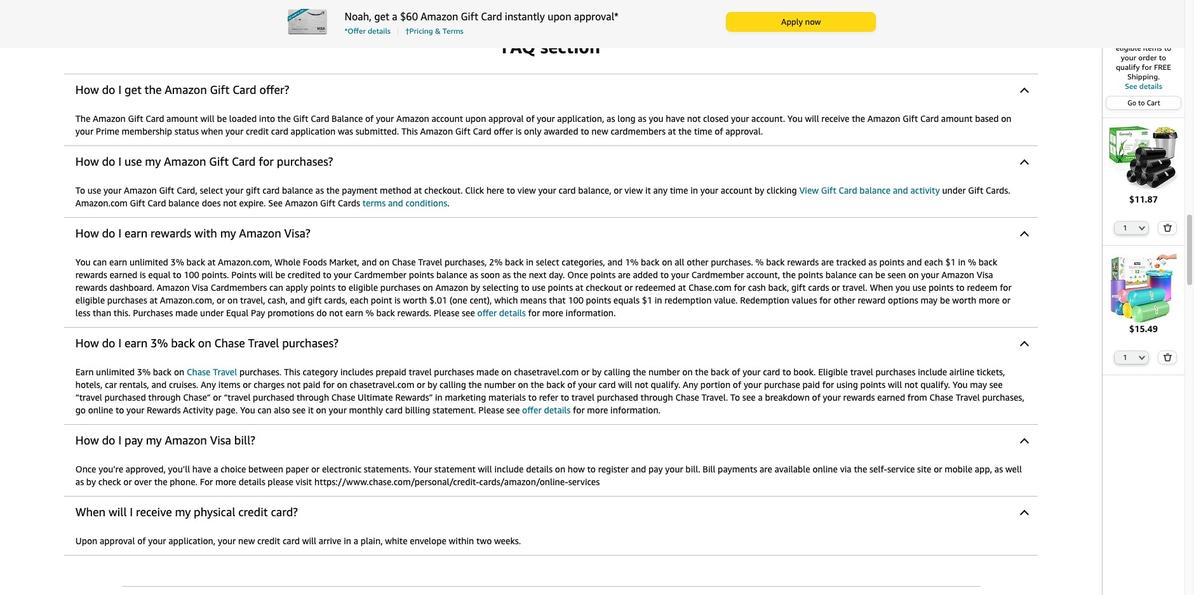 Task type: vqa. For each thing, say whether or not it's contained in the screenshot.
OFFER?
yes



Task type: describe. For each thing, give the bounding box(es) containing it.
0 vertical spatial to
[[75, 185, 85, 196]]

earn up dashboard.
[[109, 257, 127, 268]]

1 horizontal spatial other
[[834, 295, 856, 306]]

1 vertical spatial offer details link
[[522, 405, 571, 416]]

unlimited inside you can earn unlimited 3% back at amazon.com, whole foods market, and on chase travel purchases, 2% back in select categories, and 1% back on all other purchases. % back rewards are tracked as points and each $1 in % back rewards earned is equal to 100 points. points will be credited to your cardmember points balance as soon as the next day. once points are added to your cardmember account, the points balance can be seen on your amazon visa rewards dashboard. amazon visa cardmembers can apply points to eligible purchases on amazon by selecting to use points at checkout or redeemed at chase.com for cash back, gift cards or travel. when you use points to redeem for eligible purchases at amazon.com, or on travel, cash, and gift cards, each point is worth $.01 (one cent), which means that 100 points equals $1 in redemption value. redemption values for other reward options may be worth more or less than this. purchases made under equal pay promotions do not earn % back rewards. please see
[[130, 257, 168, 268]]

how for how do i earn rewards with my amazon visa?
[[75, 226, 99, 240]]

use up amazon.com
[[88, 185, 101, 196]]

pay inside how do i pay my amazon visa bill? link
[[125, 433, 143, 447]]

travel inside you can earn unlimited 3% back at amazon.com, whole foods market, and on chase travel purchases, 2% back in select categories, and 1% back on all other purchases. % back rewards are tracked as points and each $1 in % back rewards earned is equal to 100 points. points will be credited to your cardmember points balance as soon as the next day. once points are added to your cardmember account, the points balance can be seen on your amazon visa rewards dashboard. amazon visa cardmembers can apply points to eligible purchases on amazon by selecting to use points at checkout or redeemed at chase.com for cash back, gift cards or travel. when you use points to redeem for eligible purchases at amazon.com, or on travel, cash, and gift cards, each point is worth $.01 (one cent), which means that 100 points equals $1 in redemption value. redemption values for other reward options may be worth more or less than this. purchases made under equal pay promotions do not earn % back rewards. please see
[[418, 257, 442, 268]]

0 vertical spatial $1
[[946, 257, 956, 268]]

cent),
[[470, 295, 492, 306]]

and left activity
[[893, 185, 908, 196]]

dropdown image
[[1139, 355, 1146, 360]]

use up options
[[913, 282, 926, 293]]

the amazon gift card amount will be loaded into the gift card balance of your amazon account upon approval of your application, as long as you have not closed your account. you will receive the amazon gift card amount based on your prime membership status when your credit card application was submitted. this amazon gift card offer is only awarded to new cardmembers at the time of approval.
[[75, 113, 1012, 137]]

section
[[540, 36, 600, 57]]

2 vertical spatial credit
[[257, 536, 280, 547]]

chase up cruises.
[[187, 367, 211, 378]]

section collapse image for how do i use my amazon gift card for purchases?
[[1020, 160, 1029, 169]]

cash,
[[268, 295, 288, 306]]

do for how do i get the amazon gift card offer?
[[102, 83, 115, 97]]

to right refer at the bottom left of the page
[[561, 392, 569, 403]]

your up submitted.
[[376, 113, 394, 124]]

card left instantly on the left top of page
[[481, 10, 502, 23]]

by left 'clicking'
[[755, 185, 764, 196]]

1 horizontal spatial chasetravel.com
[[514, 367, 579, 378]]

purchases down dashboard.
[[107, 295, 147, 306]]

1 horizontal spatial %
[[756, 257, 764, 268]]

free
[[1154, 62, 1172, 72]]

to right 'order'
[[1159, 53, 1167, 62]]

do for how do i earn 3% back on chase travel purchases?
[[102, 336, 115, 350]]

1 vertical spatial unlimited
[[96, 367, 135, 378]]

0 horizontal spatial new
[[238, 536, 255, 547]]

2 amount from the left
[[941, 113, 973, 124]]

†pricing & terms
[[406, 26, 464, 36]]

back down point
[[376, 308, 395, 318]]

point
[[371, 295, 392, 306]]

1 vertical spatial number
[[484, 379, 516, 390]]

time inside the amazon gift card amount will be loaded into the gift card balance of your amazon account upon approval of your application, as long as you have not closed your account. you will receive the amazon gift card amount based on your prime membership status when your credit card application was submitted. this amazon gift card offer is only awarded to new cardmembers at the time of approval.
[[694, 126, 713, 137]]

to inside the amazon gift card amount will be loaded into the gift card balance of your amazon account upon approval of your application, as long as you have not closed your account. you will receive the amazon gift card amount based on your prime membership status when your credit card application was submitted. this amazon gift card offer is only awarded to new cardmembers at the time of approval.
[[581, 126, 589, 137]]

the
[[75, 113, 90, 124]]

purchases up marketing
[[434, 367, 474, 378]]

cruises.
[[169, 379, 198, 390]]

2 horizontal spatial travel
[[850, 367, 873, 378]]

how for how do i pay my amazon visa bill?
[[75, 433, 99, 447]]

activity
[[183, 405, 213, 416]]

choice
[[221, 464, 246, 475]]

details up cards/amazon/online-
[[526, 464, 553, 475]]

points up cards
[[798, 270, 823, 280]]

faq section
[[502, 36, 600, 57]]

phone.
[[170, 477, 198, 487]]

self-
[[870, 464, 887, 475]]

to right equal
[[173, 270, 181, 280]]

my for pay
[[146, 433, 162, 447]]

see inside of eligible items to your order to qualify for free shipping. see details
[[1125, 81, 1138, 91]]

to up cards,
[[338, 282, 346, 293]]

redemption
[[740, 295, 790, 306]]

see down materials
[[507, 405, 520, 416]]

0 vertical spatial offer details link
[[477, 308, 526, 318]]

2 vertical spatial eligible
[[75, 295, 105, 306]]

at left the checkout
[[575, 282, 584, 293]]

can inside purchases. this category includes prepaid travel purchases made on chasetravel.com or by calling the number on the back of your card to book. eligible travel purchases include airline tickets, hotels, car rentals, and cruises. any items or charges not paid for on chasetravel.com or by calling the number on the back of your card will not qualify. any portion of your purchase paid for using points will not qualify. you may see "travel purchased through chase" or "travel purchased through chase ultimate rewards" in marketing materials to refer to travel purchased through chase travel. to see a breakdown of your rewards earned from chase travel purchases, go online to your rewards activity page. you can also see it on your monthly card billing statement. please see
[[258, 405, 272, 416]]

method
[[380, 185, 412, 196]]

back up added
[[641, 257, 660, 268]]

at up redemption
[[678, 282, 686, 293]]

view
[[799, 185, 819, 196]]

and down apply
[[290, 295, 305, 306]]

a left $60
[[392, 10, 398, 23]]

than
[[93, 308, 111, 318]]

a inside purchases. this category includes prepaid travel purchases made on chasetravel.com or by calling the number on the back of your card to book. eligible travel purchases include airline tickets, hotels, car rentals, and cruises. any items or charges not paid for on chasetravel.com or by calling the number on the back of your card will not qualify. any portion of your purchase paid for using points will not qualify. you may see "travel purchased through chase" or "travel purchased through chase ultimate rewards" in marketing materials to refer to travel purchased through chase travel. to see a breakdown of your rewards earned from chase travel purchases, go online to your rewards activity page. you can also see it on your monthly card billing statement. please see
[[758, 392, 763, 403]]

and right the market,
[[362, 257, 377, 268]]

how do i earn rewards with my amazon visa?
[[75, 226, 310, 240]]

0 vertical spatial offer details for more information.
[[477, 308, 616, 318]]

rewards inside purchases. this category includes prepaid travel purchases made on chasetravel.com or by calling the number on the back of your card to book. eligible travel purchases include airline tickets, hotels, car rentals, and cruises. any items or charges not paid for on chasetravel.com or by calling the number on the back of your card will not qualify. any portion of your purchase paid for using points will not qualify. you may see "travel purchased through chase" or "travel purchased through chase ultimate rewards" in marketing materials to refer to travel purchased through chase travel. to see a breakdown of your rewards earned from chase travel purchases, go online to your rewards activity page. you can also see it on your monthly card billing statement. please see
[[843, 392, 875, 403]]

your left "monthly"
[[329, 405, 347, 416]]

refer
[[539, 392, 558, 403]]

account.
[[752, 113, 785, 124]]

equals
[[614, 295, 640, 306]]

how do i use my amazon gift card for purchases? link
[[64, 146, 1038, 177]]

category
[[303, 367, 338, 378]]

card inside the amazon gift card amount will be loaded into the gift card balance of your amazon account upon approval of your application, as long as you have not closed your account. you will receive the amazon gift card amount based on your prime membership status when your credit card application was submitted. this amazon gift card offer is only awarded to new cardmembers at the time of approval.
[[271, 126, 288, 137]]

service
[[887, 464, 915, 475]]

as left payment
[[315, 185, 324, 196]]

statement.
[[433, 405, 476, 416]]

includes
[[340, 367, 374, 378]]

2 view from the left
[[625, 185, 643, 196]]

your up 'expire.'
[[226, 185, 244, 196]]

via
[[840, 464, 852, 475]]

1 vertical spatial account
[[721, 185, 752, 196]]

are inside once you're approved, you'll have a choice between paper or electronic statements. your statement will include details on how to register and pay your bill. bill payments are available online via the self-service site or mobile app, as well as by check or over the phone. for more details please visit https://www.chase.com/personal/credit-cards/amazon/online-services
[[760, 464, 772, 475]]

card up application
[[311, 113, 329, 124]]

select inside you can earn unlimited 3% back at amazon.com, whole foods market, and on chase travel purchases, 2% back in select categories, and 1% back on all other purchases. % back rewards are tracked as points and each $1 in % back rewards earned is equal to 100 points. points will be credited to your cardmember points balance as soon as the next day. once points are added to your cardmember account, the points balance can be seen on your amazon visa rewards dashboard. amazon visa cardmembers can apply points to eligible purchases on amazon by selecting to use points at checkout or redeemed at chase.com for cash back, gift cards or travel. when you use points to redeem for eligible purchases at amazon.com, or on travel, cash, and gift cards, each point is worth $.01 (one cent), which means that 100 points equals $1 in redemption value. redemption values for other reward options may be worth more or less than this. purchases made under equal pay promotions do not earn % back rewards. please see
[[536, 257, 559, 268]]

section collapse image for when will i receive my physical credit card?
[[1020, 510, 1029, 519]]

for down means
[[528, 308, 540, 318]]

1 vertical spatial get
[[125, 83, 142, 97]]

0 vertical spatial information.
[[566, 308, 616, 318]]

all
[[675, 257, 685, 268]]

redeemed
[[635, 282, 676, 293]]

loaded
[[229, 113, 257, 124]]

your up only
[[537, 113, 555, 124]]

and down 'method'
[[388, 198, 403, 209]]

card up membership
[[146, 113, 164, 124]]

include inside once you're approved, you'll have a choice between paper or electronic statements. your statement will include details on how to register and pay your bill. bill payments are available online via the self-service site or mobile app, as well as by check or over the phone. for more details please visit https://www.chase.com/personal/credit-cards/amazon/online-services
[[495, 464, 524, 475]]

selecting
[[483, 282, 519, 293]]

book.
[[794, 367, 816, 378]]

back up earn unlimited 3% back on chase travel
[[171, 336, 195, 350]]

back right 2%
[[505, 257, 524, 268]]

a inside once you're approved, you'll have a choice between paper or electronic statements. your statement will include details on how to register and pay your bill. bill payments are available online via the self-service site or mobile app, as well as by check or over the phone. for more details please visit https://www.chase.com/personal/credit-cards/amazon/online-services
[[214, 464, 218, 475]]

1 vertical spatial eligible
[[349, 282, 378, 293]]

0 vertical spatial each
[[925, 257, 943, 268]]

your up amazon.com
[[104, 185, 122, 196]]

your down how do i earn 3% back on chase travel purchases? link
[[578, 379, 596, 390]]

0 horizontal spatial receive
[[136, 505, 172, 519]]

tickets,
[[977, 367, 1005, 378]]

this inside the amazon gift card amount will be loaded into the gift card balance of your amazon account upon approval of your application, as long as you have not closed your account. you will receive the amazon gift card amount based on your prime membership status when your credit card application was submitted. this amazon gift card offer is only awarded to new cardmembers at the time of approval.
[[401, 126, 418, 137]]

to right go
[[1139, 98, 1145, 107]]

rewards
[[147, 405, 181, 416]]

apply now
[[781, 17, 821, 27]]

upon
[[75, 536, 97, 547]]

for down into
[[259, 155, 274, 169]]

2 purchased from the left
[[253, 392, 294, 403]]

0 horizontal spatial travel
[[409, 367, 432, 378]]

earned inside purchases. this category includes prepaid travel purchases made on chasetravel.com or by calling the number on the back of your card to book. eligible travel purchases include airline tickets, hotels, car rentals, and cruises. any items or charges not paid for on chasetravel.com or by calling the number on the back of your card will not qualify. any portion of your purchase paid for using points will not qualify. you may see "travel purchased through chase" or "travel purchased through chase ultimate rewards" in marketing materials to refer to travel purchased through chase travel. to see a breakdown of your rewards earned from chase travel purchases, go online to your rewards activity page. you can also see it on your monthly card billing statement. please see
[[878, 392, 905, 403]]

purchases? for how do i use my amazon gift card for purchases?
[[277, 155, 333, 169]]

0 horizontal spatial approval
[[100, 536, 135, 547]]

card left based in the right of the page
[[921, 113, 939, 124]]

chase right from
[[930, 392, 954, 403]]

by up rewards"
[[428, 379, 437, 390]]

chase up "monthly"
[[332, 392, 355, 403]]

as left check at the left of the page
[[75, 477, 84, 487]]

categories,
[[562, 257, 605, 268]]

details left text separator 'image'
[[368, 26, 391, 36]]

purchases, inside you can earn unlimited 3% back at amazon.com, whole foods market, and on chase travel purchases, 2% back in select categories, and 1% back on all other purchases. % back rewards are tracked as points and each $1 in % back rewards earned is equal to 100 points. points will be credited to your cardmember points balance as soon as the next day. once points are added to your cardmember account, the points balance can be seen on your amazon visa rewards dashboard. amazon visa cardmembers can apply points to eligible purchases on amazon by selecting to use points at checkout or redeemed at chase.com for cash back, gift cards or travel. when you use points to redeem for eligible purchases at amazon.com, or on travel, cash, and gift cards, each point is worth $.01 (one cent), which means that 100 points equals $1 in redemption value. redemption values for other reward options may be worth more or less than this. purchases made under equal pay promotions do not earn % back rewards. please see
[[445, 257, 487, 268]]

0 horizontal spatial time
[[670, 185, 688, 196]]

available
[[775, 464, 810, 475]]

card inside under gift cards. amazon.com gift card balance does not expire. see amazon gift cards
[[148, 198, 166, 209]]

your down loaded
[[225, 126, 244, 137]]

qualify
[[1116, 62, 1140, 72]]

0 vertical spatial 100
[[184, 270, 199, 280]]

made inside you can earn unlimited 3% back at amazon.com, whole foods market, and on chase travel purchases, 2% back in select categories, and 1% back on all other purchases. % back rewards are tracked as points and each $1 in % back rewards earned is equal to 100 points. points will be credited to your cardmember points balance as soon as the next day. once points are added to your cardmember account, the points balance can be seen on your amazon visa rewards dashboard. amazon visa cardmembers can apply points to eligible purchases on amazon by selecting to use points at checkout or redeemed at chase.com for cash back, gift cards or travel. when you use points to redeem for eligible purchases at amazon.com, or on travel, cash, and gift cards, each point is worth $.01 (one cent), which means that 100 points equals $1 in redemption value. redemption values for other reward options may be worth more or less than this. purchases made under equal pay promotions do not earn % back rewards. please see
[[175, 308, 198, 318]]

be right options
[[940, 295, 950, 306]]

please inside purchases. this category includes prepaid travel purchases made on chasetravel.com or by calling the number on the back of your card to book. eligible travel purchases include airline tickets, hotels, car rentals, and cruises. any items or charges not paid for on chasetravel.com or by calling the number on the back of your card will not qualify. any portion of your purchase paid for using points will not qualify. you may see "travel purchased through chase" or "travel purchased through chase ultimate rewards" in marketing materials to refer to travel purchased through chase travel. to see a breakdown of your rewards earned from chase travel purchases, go online to your rewards activity page. you can also see it on your monthly card billing statement. please see
[[479, 405, 504, 416]]

bill
[[703, 464, 716, 475]]

see down tickets,
[[990, 379, 1003, 390]]

1 horizontal spatial gift
[[308, 295, 322, 306]]

marketing
[[445, 392, 486, 403]]

section collapse image for how do i get the amazon gift card offer?
[[1020, 88, 1029, 97]]

1 vertical spatial application,
[[168, 536, 216, 547]]

from
[[908, 392, 927, 403]]

section collapse image for how do i pay my amazon visa bill?
[[1020, 439, 1029, 448]]

can up travel.
[[859, 270, 873, 280]]

0 horizontal spatial $1
[[642, 295, 653, 306]]

you down airline
[[953, 379, 968, 390]]

statements.
[[364, 464, 411, 475]]

1 "travel from the left
[[75, 392, 102, 403]]

your down how do i use my amazon gift card for purchases? link
[[538, 185, 556, 196]]

only
[[524, 126, 542, 137]]

0 vertical spatial visa
[[977, 270, 993, 280]]

can up cash,
[[269, 282, 283, 293]]

1 purchased from the left
[[104, 392, 146, 403]]

1 horizontal spatial calling
[[604, 367, 631, 378]]

details down the which
[[499, 308, 526, 318]]

dropdown image
[[1139, 225, 1146, 230]]

to inside purchases. this category includes prepaid travel purchases made on chasetravel.com or by calling the number on the back of your card to book. eligible travel purchases include airline tickets, hotels, car rentals, and cruises. any items or charges not paid for on chasetravel.com or by calling the number on the back of your card will not qualify. any portion of your purchase paid for using points will not qualify. you may see "travel purchased through chase" or "travel purchased through chase ultimate rewards" in marketing materials to refer to travel purchased through chase travel. to see a breakdown of your rewards earned from chase travel purchases, go online to your rewards activity page. you can also see it on your monthly card billing statement. please see
[[730, 392, 740, 403]]

balance left activity
[[860, 185, 891, 196]]

points down the checkout
[[586, 295, 611, 306]]

activity
[[911, 185, 940, 196]]

2 vertical spatial offer
[[522, 405, 542, 416]]

see right the also
[[292, 405, 306, 416]]

not inside under gift cards. amazon.com gift card balance does not expire. see amazon gift cards
[[223, 198, 237, 209]]

amazon inside under gift cards. amazon.com gift card balance does not expire. see amazon gift cards
[[285, 198, 318, 209]]

plain,
[[361, 536, 383, 547]]

0 horizontal spatial gift
[[246, 185, 260, 196]]

instantly
[[505, 10, 545, 23]]

details inside of eligible items to your order to qualify for free shipping. see details
[[1140, 81, 1163, 91]]

for right redeem
[[1000, 282, 1012, 293]]

1 horizontal spatial is
[[395, 295, 401, 306]]

1 vertical spatial information.
[[611, 405, 661, 416]]

you inside you can earn unlimited 3% back at amazon.com, whole foods market, and on chase travel purchases, 2% back in select categories, and 1% back on all other purchases. % back rewards are tracked as points and each $1 in % back rewards earned is equal to 100 points. points will be credited to your cardmember points balance as soon as the next day. once points are added to your cardmember account, the points balance can be seen on your amazon visa rewards dashboard. amazon visa cardmembers can apply points to eligible purchases on amazon by selecting to use points at checkout or redeemed at chase.com for cash back, gift cards or travel. when you use points to redeem for eligible purchases at amazon.com, or on travel, cash, and gift cards, each point is worth $.01 (one cent), which means that 100 points equals $1 in redemption value. redemption values for other reward options may be worth more or less than this. purchases made under equal pay promotions do not earn % back rewards. please see
[[896, 282, 910, 293]]

on inside the amazon gift card amount will be loaded into the gift card balance of your amazon account upon approval of your application, as long as you have not closed your account. you will receive the amazon gift card amount based on your prime membership status when your credit card application was submitted. this amazon gift card offer is only awarded to new cardmembers at the time of approval.
[[1001, 113, 1012, 124]]

2 horizontal spatial %
[[968, 257, 977, 268]]

†pricing
[[406, 26, 433, 36]]

shipping.
[[1128, 72, 1160, 81]]

portion
[[701, 379, 731, 390]]

your down when will i receive my physical credit card?
[[148, 536, 166, 547]]

closed
[[703, 113, 729, 124]]

long
[[618, 113, 636, 124]]

next
[[529, 270, 547, 280]]

travel down how do i earn 3% back on chase travel purchases?
[[213, 367, 237, 378]]

your right any
[[701, 185, 719, 196]]

your left purchase
[[744, 379, 762, 390]]

purchases, inside purchases. this category includes prepaid travel purchases made on chasetravel.com or by calling the number on the back of your card to book. eligible travel purchases include airline tickets, hotels, car rentals, and cruises. any items or charges not paid for on chasetravel.com or by calling the number on the back of your card will not qualify. any portion of your purchase paid for using points will not qualify. you may see "travel purchased through chase" or "travel purchased through chase ultimate rewards" in marketing materials to refer to travel purchased through chase travel. to see a breakdown of your rewards earned from chase travel purchases, go online to your rewards activity page. you can also see it on your monthly card billing statement. please see
[[982, 392, 1025, 403]]

how do i earn 3% back on chase travel purchases? link
[[64, 328, 1038, 359]]

have inside the amazon gift card amount will be loaded into the gift card balance of your amazon account upon approval of your application, as long as you have not closed your account. you will receive the amazon gift card amount based on your prime membership status when your credit card application was submitted. this amazon gift card offer is only awarded to new cardmembers at the time of approval.
[[666, 113, 685, 124]]

points left redeem
[[929, 282, 954, 293]]

for
[[200, 477, 213, 487]]

1 vertical spatial each
[[350, 295, 369, 306]]

1 qualify. from the left
[[651, 379, 681, 390]]

see right travel.
[[743, 392, 756, 403]]

.
[[447, 198, 450, 209]]

redemption
[[665, 295, 712, 306]]

to down foods
[[323, 270, 331, 280]]

any
[[653, 185, 668, 196]]

1 vertical spatial are
[[618, 270, 631, 280]]

your left "book."
[[743, 367, 761, 378]]

1 view from the left
[[518, 185, 536, 196]]

car
[[105, 379, 117, 390]]

be down whole
[[275, 270, 285, 280]]

be left seen
[[876, 270, 885, 280]]

1 vertical spatial offer
[[477, 308, 497, 318]]

terms
[[443, 26, 464, 36]]

your down physical
[[218, 536, 236, 547]]

offer?
[[259, 83, 289, 97]]

as left long
[[607, 113, 615, 124]]

points up cards,
[[310, 282, 335, 293]]

by inside once you're approved, you'll have a choice between paper or electronic statements. your statement will include details on how to register and pay your bill. bill payments are available online via the self-service site or mobile app, as well as by check or over the phone. for more details please visit https://www.chase.com/personal/credit-cards/amazon/online-services
[[86, 477, 96, 487]]

to right here
[[507, 185, 515, 196]]

to inside once you're approved, you'll have a choice between paper or electronic statements. your statement will include details on how to register and pay your bill. bill payments are available online via the self-service site or mobile app, as well as by check or over the phone. for more details please visit https://www.chase.com/personal/credit-cards/amazon/online-services
[[587, 464, 596, 475]]

text separator image
[[398, 27, 398, 35]]

now
[[805, 17, 821, 27]]

application, inside the amazon gift card amount will be loaded into the gift card balance of your amazon account upon approval of your application, as long as you have not closed your account. you will receive the amazon gift card amount based on your prime membership status when your credit card application was submitted. this amazon gift card offer is only awarded to new cardmembers at the time of approval.
[[557, 113, 604, 124]]

over
[[134, 477, 152, 487]]

chase"
[[183, 392, 211, 403]]

0 horizontal spatial %
[[366, 308, 374, 318]]

to up purchase
[[783, 367, 791, 378]]

0 horizontal spatial other
[[687, 257, 709, 268]]

promotions
[[268, 308, 314, 318]]

section collapse image for how do i earn 3% back on chase travel purchases?
[[1020, 341, 1029, 350]]

can up 'than'
[[93, 257, 107, 268]]

of inside of eligible items to your order to qualify for free shipping. see details
[[1159, 34, 1166, 43]]

once inside once you're approved, you'll have a choice between paper or electronic statements. your statement will include details on how to register and pay your bill. bill payments are available online via the self-service site or mobile app, as well as by check or over the phone. for more details please visit https://www.chase.com/personal/credit-cards/amazon/online-services
[[75, 464, 96, 475]]

checkout.
[[424, 185, 463, 196]]

your right seen
[[921, 270, 939, 280]]

cardmembers
[[211, 282, 267, 293]]

you right page.
[[240, 405, 255, 416]]

details down the between
[[239, 477, 265, 487]]

to up free
[[1164, 43, 1172, 53]]

online inside purchases. this category includes prepaid travel purchases made on chasetravel.com or by calling the number on the back of your card to book. eligible travel purchases include airline tickets, hotels, car rentals, and cruises. any items or charges not paid for on chasetravel.com or by calling the number on the back of your card will not qualify. any portion of your purchase paid for using points will not qualify. you may see "travel purchased through chase" or "travel purchased through chase ultimate rewards" in marketing materials to refer to travel purchased through chase travel. to see a breakdown of your rewards earned from chase travel purchases, go online to your rewards activity page. you can also see it on your monthly card billing statement. please see
[[88, 405, 113, 416]]

0 horizontal spatial chasetravel.com
[[350, 379, 415, 390]]

1 vertical spatial 100
[[568, 295, 584, 306]]

1 paid from the left
[[303, 379, 321, 390]]

back,
[[768, 282, 789, 293]]

and up options
[[907, 257, 922, 268]]

using
[[837, 379, 858, 390]]

of eligible items to your order to qualify for free shipping. see details
[[1116, 34, 1172, 91]]

2 qualify. from the left
[[921, 379, 950, 390]]

not inside you can earn unlimited 3% back at amazon.com, whole foods market, and on chase travel purchases, 2% back in select categories, and 1% back on all other purchases. % back rewards are tracked as points and each $1 in % back rewards earned is equal to 100 points. points will be credited to your cardmember points balance as soon as the next day. once points are added to your cardmember account, the points balance can be seen on your amazon visa rewards dashboard. amazon visa cardmembers can apply points to eligible purchases on amazon by selecting to use points at checkout or redeemed at chase.com for cash back, gift cards or travel. when you use points to redeem for eligible purchases at amazon.com, or on travel, cash, and gift cards, each point is worth $.01 (one cent), which means that 100 points equals $1 in redemption value. redemption values for other reward options may be worth more or less than this. purchases made under equal pay promotions do not earn % back rewards. please see
[[329, 308, 343, 318]]

hotels,
[[75, 379, 103, 390]]

0 vertical spatial upon
[[548, 10, 571, 23]]

noah, get a $60 amazon gift card instantly upon approval*
[[345, 10, 618, 23]]

travel inside purchases. this category includes prepaid travel purchases made on chasetravel.com or by calling the number on the back of your card to book. eligible travel purchases include airline tickets, hotels, car rentals, and cruises. any items or charges not paid for on chasetravel.com or by calling the number on the back of your card will not qualify. any portion of your purchase paid for using points will not qualify. you may see "travel purchased through chase" or "travel purchased through chase ultimate rewards" in marketing materials to refer to travel purchased through chase travel. to see a breakdown of your rewards earned from chase travel purchases, go online to your rewards activity page. you can also see it on your monthly card billing statement. please see
[[956, 392, 980, 403]]

for left cash
[[734, 282, 746, 293]]

please
[[268, 477, 293, 487]]

purchases? for how do i earn 3% back on chase travel purchases?
[[282, 336, 339, 350]]

statement
[[434, 464, 476, 475]]

may inside you can earn unlimited 3% back at amazon.com, whole foods market, and on chase travel purchases, 2% back in select categories, and 1% back on all other purchases. % back rewards are tracked as points and each $1 in % back rewards earned is equal to 100 points. points will be credited to your cardmember points balance as soon as the next day. once points are added to your cardmember account, the points balance can be seen on your amazon visa rewards dashboard. amazon visa cardmembers can apply points to eligible purchases on amazon by selecting to use points at checkout or redeemed at chase.com for cash back, gift cards or travel. when you use points to redeem for eligible purchases at amazon.com, or on travel, cash, and gift cards, each point is worth $.01 (one cent), which means that 100 points equals $1 in redemption value. redemption values for other reward options may be worth more or less than this. purchases made under equal pay promotions do not earn % back rewards. please see
[[921, 295, 938, 306]]

1 vertical spatial credit
[[238, 505, 268, 519]]

*offer details
[[345, 26, 393, 36]]

1 for $11.87
[[1123, 223, 1128, 232]]

two
[[476, 536, 492, 547]]

how do i get the amazon gift card offer?
[[75, 83, 289, 97]]

airline
[[950, 367, 975, 378]]

at up purchases
[[150, 295, 158, 306]]

1.2 gallon/330pcs strong trash bags colorful clear garbage bags by teivio, bathroom trash can bin liners, small plastic bags for home office kitchen, multicolor image
[[1109, 253, 1179, 323]]

how for how do i earn 3% back on chase travel purchases?
[[75, 336, 99, 350]]

status
[[175, 126, 199, 137]]

cards.
[[986, 185, 1011, 196]]

2 vertical spatial 3%
[[137, 367, 151, 378]]

points up the checkout
[[591, 270, 616, 280]]

chase down equal
[[214, 336, 245, 350]]

this inside purchases. this category includes prepaid travel purchases made on chasetravel.com or by calling the number on the back of your card to book. eligible travel purchases include airline tickets, hotels, car rentals, and cruises. any items or charges not paid for on chasetravel.com or by calling the number on the back of your card will not qualify. any portion of your purchase paid for using points will not qualify. you may see "travel purchased through chase" or "travel purchased through chase ultimate rewards" in marketing materials to refer to travel purchased through chase travel. to see a breakdown of your rewards earned from chase travel purchases, go online to your rewards activity page. you can also see it on your monthly card billing statement. please see
[[284, 367, 300, 378]]

0 vertical spatial amazon.com,
[[218, 257, 272, 268]]

back up points.
[[186, 257, 205, 268]]

0 horizontal spatial calling
[[440, 379, 466, 390]]

your down the using
[[823, 392, 841, 403]]

purchase
[[764, 379, 800, 390]]

details down refer at the bottom left of the page
[[544, 405, 571, 416]]

for down cards
[[820, 295, 831, 306]]

how do i use my amazon gift card for purchases?
[[75, 155, 333, 169]]

weeks.
[[494, 536, 521, 547]]

services
[[568, 477, 600, 487]]

3 through from the left
[[641, 392, 673, 403]]

under gift cards. amazon.com gift card balance does not expire. see amazon gift cards
[[75, 185, 1011, 209]]

1 vertical spatial amazon.com,
[[160, 295, 214, 306]]

visa?
[[284, 226, 310, 240]]

i for how do i get the amazon gift card offer?
[[118, 83, 122, 97]]

cards/amazon/online-
[[479, 477, 568, 487]]



Task type: locate. For each thing, give the bounding box(es) containing it.
1 horizontal spatial items
[[1143, 43, 1162, 53]]

1 horizontal spatial any
[[683, 379, 698, 390]]

0 horizontal spatial made
[[175, 308, 198, 318]]

credit down into
[[246, 126, 269, 137]]

your down all
[[671, 270, 689, 280]]

0 vertical spatial select
[[200, 185, 223, 196]]

visa
[[977, 270, 993, 280], [192, 282, 208, 293], [210, 433, 231, 447]]

approval down how do i get the amazon gift card offer? link
[[489, 113, 524, 124]]

approval right 'upon'
[[100, 536, 135, 547]]

based
[[975, 113, 999, 124]]

prepaid
[[376, 367, 407, 378]]

awarded
[[544, 126, 578, 137]]

your up "approval."
[[731, 113, 749, 124]]

do for how do i use my amazon gift card for purchases?
[[102, 155, 115, 169]]

1 horizontal spatial "travel
[[224, 392, 251, 403]]

4 how from the top
[[75, 336, 99, 350]]

this up charges
[[284, 367, 300, 378]]

and down earn unlimited 3% back on chase travel
[[151, 379, 167, 390]]

2 any from the left
[[683, 379, 698, 390]]

0 vertical spatial see
[[1125, 81, 1138, 91]]

delete image
[[1163, 223, 1172, 232], [1163, 353, 1172, 362]]

0 horizontal spatial qualify.
[[651, 379, 681, 390]]

0 vertical spatial credit
[[246, 126, 269, 137]]

0 vertical spatial get
[[374, 10, 389, 23]]

to up amazon.com
[[75, 185, 85, 196]]

section collapse image
[[1020, 88, 1029, 97], [1020, 231, 1029, 240], [1020, 341, 1029, 350]]

section collapse image inside how do i earn 3% back on chase travel purchases? link
[[1020, 341, 1029, 350]]

3 how from the top
[[75, 226, 99, 240]]

1 horizontal spatial eligible
[[349, 282, 378, 293]]

and right register
[[631, 464, 646, 475]]

have
[[666, 113, 685, 124], [192, 464, 211, 475]]

0 horizontal spatial select
[[200, 185, 223, 196]]

0 vertical spatial chasetravel.com
[[514, 367, 579, 378]]

include inside purchases. this category includes prepaid travel purchases made on chasetravel.com or by calling the number on the back of your card to book. eligible travel purchases include airline tickets, hotels, car rentals, and cruises. any items or charges not paid for on chasetravel.com or by calling the number on the back of your card will not qualify. any portion of your purchase paid for using points will not qualify. you may see "travel purchased through chase" or "travel purchased through chase ultimate rewards" in marketing materials to refer to travel purchased through chase travel. to see a breakdown of your rewards earned from chase travel purchases, go online to your rewards activity page. you can also see it on your monthly card billing statement. please see
[[918, 367, 947, 378]]

each
[[925, 257, 943, 268], [350, 295, 369, 306]]

1 horizontal spatial approval
[[489, 113, 524, 124]]

travel up $.01
[[418, 257, 442, 268]]

information. down the checkout
[[566, 308, 616, 318]]

delete image for $11.87
[[1163, 223, 1172, 232]]

1 amount from the left
[[167, 113, 198, 124]]

2 1 from the top
[[1123, 353, 1128, 362]]

travel up rewards"
[[409, 367, 432, 378]]

0 horizontal spatial account
[[432, 113, 463, 124]]

2 how from the top
[[75, 155, 99, 169]]

pay inside once you're approved, you'll have a choice between paper or electronic statements. your statement will include details on how to register and pay your bill. bill payments are available online via the self-service site or mobile app, as well as by check or over the phone. for more details please visit https://www.chase.com/personal/credit-cards/amazon/online-services
[[649, 464, 663, 475]]

whole
[[275, 257, 301, 268]]

1 vertical spatial under
[[200, 308, 224, 318]]

offer inside the amazon gift card amount will be loaded into the gift card balance of your amazon account upon approval of your application, as long as you have not closed your account. you will receive the amazon gift card amount based on your prime membership status when your credit card application was submitted. this amazon gift card offer is only awarded to new cardmembers at the time of approval.
[[494, 126, 513, 137]]

1 vertical spatial this
[[284, 367, 300, 378]]

to left refer at the bottom left of the page
[[528, 392, 537, 403]]

1 horizontal spatial view
[[625, 185, 643, 196]]

2 vertical spatial are
[[760, 464, 772, 475]]

chasetravel.com
[[514, 367, 579, 378], [350, 379, 415, 390]]

see inside under gift cards. amazon.com gift card balance does not expire. see amazon gift cards
[[268, 198, 283, 209]]

0 horizontal spatial include
[[495, 464, 524, 475]]

0 horizontal spatial upon
[[465, 113, 486, 124]]

0 vertical spatial unlimited
[[130, 257, 168, 268]]

1 horizontal spatial once
[[567, 270, 588, 280]]

hommaly 1.2 gallon 240 pcs small black trash bags, strong garbage bags, bathroom trash can bin liners unscented, mini plastic bags for office, waste basket liner, fit 3,4.5,6 liters, 0.5,0.8,1,1.2 gal image
[[1109, 123, 1179, 193]]

1 section collapse image from the top
[[1020, 88, 1029, 97]]

to down car
[[116, 405, 124, 416]]

how
[[75, 83, 99, 97], [75, 155, 99, 169], [75, 226, 99, 240], [75, 336, 99, 350], [75, 433, 99, 447]]

through left travel.
[[641, 392, 673, 403]]

envelope
[[410, 536, 447, 547]]

offer left only
[[494, 126, 513, 137]]

which
[[494, 295, 518, 306]]

added
[[633, 270, 658, 280]]

under
[[942, 185, 966, 196], [200, 308, 224, 318]]

is
[[516, 126, 522, 137], [140, 270, 146, 280], [395, 295, 401, 306]]

purchases?
[[277, 155, 333, 169], [282, 336, 339, 350]]

also
[[274, 405, 290, 416]]

1 vertical spatial online
[[813, 464, 838, 475]]

see right 'expire.'
[[268, 198, 283, 209]]

0 horizontal spatial when
[[75, 505, 106, 519]]

balance up visa?
[[282, 185, 313, 196]]

my for use
[[145, 155, 161, 169]]

card
[[481, 10, 502, 23], [233, 83, 256, 97], [146, 113, 164, 124], [311, 113, 329, 124], [921, 113, 939, 124], [473, 126, 492, 137], [232, 155, 256, 169], [839, 185, 857, 196], [148, 198, 166, 209]]

offer details for more information.
[[477, 308, 616, 318], [522, 405, 661, 416]]

how for how do i get the amazon gift card offer?
[[75, 83, 99, 97]]

0 vertical spatial eligible
[[1116, 43, 1141, 53]]

that
[[549, 295, 566, 306]]

market,
[[329, 257, 359, 268]]

1 horizontal spatial travel
[[572, 392, 595, 403]]

it left any
[[645, 185, 651, 196]]

1 vertical spatial visa
[[192, 282, 208, 293]]

offer
[[494, 126, 513, 137], [477, 308, 497, 318], [522, 405, 542, 416]]

$11.87
[[1130, 194, 1158, 204]]

points inside purchases. this category includes prepaid travel purchases made on chasetravel.com or by calling the number on the back of your card to book. eligible travel purchases include airline tickets, hotels, car rentals, and cruises. any items or charges not paid for on chasetravel.com or by calling the number on the back of your card will not qualify. any portion of your purchase paid for using points will not qualify. you may see "travel purchased through chase" or "travel purchased through chase ultimate rewards" in marketing materials to refer to travel purchased through chase travel. to see a breakdown of your rewards earned from chase travel purchases, go online to your rewards activity page. you can also see it on your monthly card billing statement. please see
[[861, 379, 886, 390]]

"travel up page.
[[224, 392, 251, 403]]

how inside how do i get the amazon gift card offer? link
[[75, 83, 99, 97]]

terms and conditions .
[[363, 198, 450, 209]]

3%
[[171, 257, 184, 268], [151, 336, 168, 350], [137, 367, 151, 378]]

do for how do i earn rewards with my amazon visa?
[[102, 226, 115, 240]]

by
[[755, 185, 764, 196], [471, 282, 480, 293], [592, 367, 602, 378], [428, 379, 437, 390], [86, 477, 96, 487]]

include up cards/amazon/online-
[[495, 464, 524, 475]]

0 horizontal spatial visa
[[192, 282, 208, 293]]

paper
[[286, 464, 309, 475]]

my for receive
[[175, 505, 191, 519]]

new
[[592, 126, 608, 137], [238, 536, 255, 547]]

amazon.com
[[75, 198, 128, 209]]

site
[[917, 464, 932, 475]]

1 worth from the left
[[403, 295, 427, 306]]

1 vertical spatial gift
[[792, 282, 806, 293]]

reward
[[858, 295, 886, 306]]

offer details for more information. down that
[[477, 308, 616, 318]]

0 vertical spatial are
[[821, 257, 834, 268]]

0 horizontal spatial get
[[125, 83, 142, 97]]

0 vertical spatial purchases?
[[277, 155, 333, 169]]

1 vertical spatial offer details for more information.
[[522, 405, 661, 416]]

under inside you can earn unlimited 3% back at amazon.com, whole foods market, and on chase travel purchases, 2% back in select categories, and 1% back on all other purchases. % back rewards are tracked as points and each $1 in % back rewards earned is equal to 100 points. points will be credited to your cardmember points balance as soon as the next day. once points are added to your cardmember account, the points balance can be seen on your amazon visa rewards dashboard. amazon visa cardmembers can apply points to eligible purchases on amazon by selecting to use points at checkout or redeemed at chase.com for cash back, gift cards or travel. when you use points to redeem for eligible purchases at amazon.com, or on travel, cash, and gift cards, each point is worth $.01 (one cent), which means that 100 points equals $1 in redemption value. redemption values for other reward options may be worth more or less than this. purchases made under equal pay promotions do not earn % back rewards. please see
[[200, 308, 224, 318]]

qualify. up from
[[921, 379, 950, 390]]

your down the market,
[[334, 270, 352, 280]]

online inside once you're approved, you'll have a choice between paper or electronic statements. your statement will include details on how to register and pay your bill. bill payments are available online via the self-service site or mobile app, as well as by check or over the phone. for more details please visit https://www.chase.com/personal/credit-cards/amazon/online-services
[[813, 464, 838, 475]]

1 horizontal spatial amazon.com,
[[218, 257, 272, 268]]

3% inside you can earn unlimited 3% back at amazon.com, whole foods market, and on chase travel purchases, 2% back in select categories, and 1% back on all other purchases. % back rewards are tracked as points and each $1 in % back rewards earned is equal to 100 points. points will be credited to your cardmember points balance as soon as the next day. once points are added to your cardmember account, the points balance can be seen on your amazon visa rewards dashboard. amazon visa cardmembers can apply points to eligible purchases on amazon by selecting to use points at checkout or redeemed at chase.com for cash back, gift cards or travel. when you use points to redeem for eligible purchases at amazon.com, or on travel, cash, and gift cards, each point is worth $.01 (one cent), which means that 100 points equals $1 in redemption value. redemption values for other reward options may be worth more or less than this. purchases made under equal pay promotions do not earn % back rewards. please see
[[171, 257, 184, 268]]

once inside you can earn unlimited 3% back at amazon.com, whole foods market, and on chase travel purchases, 2% back in select categories, and 1% back on all other purchases. % back rewards are tracked as points and each $1 in % back rewards earned is equal to 100 points. points will be credited to your cardmember points balance as soon as the next day. once points are added to your cardmember account, the points balance can be seen on your amazon visa rewards dashboard. amazon visa cardmembers can apply points to eligible purchases on amazon by selecting to use points at checkout or redeemed at chase.com for cash back, gift cards or travel. when you use points to redeem for eligible purchases at amazon.com, or on travel, cash, and gift cards, each point is worth $.01 (one cent), which means that 100 points equals $1 in redemption value. redemption values for other reward options may be worth more or less than this. purchases made under equal pay promotions do not earn % back rewards. please see
[[567, 270, 588, 280]]

0 horizontal spatial items
[[218, 379, 241, 390]]

1 vertical spatial please
[[479, 405, 504, 416]]

you'll
[[168, 464, 190, 475]]

2 section collapse image from the top
[[1020, 231, 1029, 240]]

more
[[979, 295, 1000, 306], [542, 308, 563, 318], [587, 405, 608, 416], [215, 477, 236, 487]]

0 horizontal spatial is
[[140, 270, 146, 280]]

at inside the amazon gift card amount will be loaded into the gift card balance of your amazon account upon approval of your application, as long as you have not closed your account. you will receive the amazon gift card amount based on your prime membership status when your credit card application was submitted. this amazon gift card offer is only awarded to new cardmembers at the time of approval.
[[668, 126, 676, 137]]

1 vertical spatial purchases.
[[239, 367, 282, 378]]

3% for unlimited
[[171, 257, 184, 268]]

1 horizontal spatial get
[[374, 10, 389, 23]]

do inside you can earn unlimited 3% back at amazon.com, whole foods market, and on chase travel purchases, 2% back in select categories, and 1% back on all other purchases. % back rewards are tracked as points and each $1 in % back rewards earned is equal to 100 points. points will be credited to your cardmember points balance as soon as the next day. once points are added to your cardmember account, the points balance can be seen on your amazon visa rewards dashboard. amazon visa cardmembers can apply points to eligible purchases on amazon by selecting to use points at checkout or redeemed at chase.com for cash back, gift cards or travel. when you use points to redeem for eligible purchases at amazon.com, or on travel, cash, and gift cards, each point is worth $.01 (one cent), which means that 100 points equals $1 in redemption value. redemption values for other reward options may be worth more or less than this. purchases made under equal pay promotions do not earn % back rewards. please see
[[317, 308, 327, 318]]

are down 1%
[[618, 270, 631, 280]]

more inside you can earn unlimited 3% back at amazon.com, whole foods market, and on chase travel purchases, 2% back in select categories, and 1% back on all other purchases. % back rewards are tracked as points and each $1 in % back rewards earned is equal to 100 points. points will be credited to your cardmember points balance as soon as the next day. once points are added to your cardmember account, the points balance can be seen on your amazon visa rewards dashboard. amazon visa cardmembers can apply points to eligible purchases on amazon by selecting to use points at checkout or redeemed at chase.com for cash back, gift cards or travel. when you use points to redeem for eligible purchases at amazon.com, or on travel, cash, and gift cards, each point is worth $.01 (one cent), which means that 100 points equals $1 in redemption value. redemption values for other reward options may be worth more or less than this. purchases made under equal pay promotions do not earn % back rewards. please see
[[979, 295, 1000, 306]]

have inside once you're approved, you'll have a choice between paper or electronic statements. your statement will include details on how to register and pay your bill. bill payments are available online via the self-service site or mobile app, as well as by check or over the phone. for more details please visit https://www.chase.com/personal/credit-cards/amazon/online-services
[[192, 464, 211, 475]]

application, down when will i receive my physical credit card?
[[168, 536, 216, 547]]

&
[[435, 26, 441, 36]]

2 section collapse image from the top
[[1020, 439, 1029, 448]]

how inside how do i earn 3% back on chase travel purchases? link
[[75, 336, 99, 350]]

receive inside the amazon gift card amount will be loaded into the gift card balance of your amazon account upon approval of your application, as long as you have not closed your account. you will receive the amazon gift card amount based on your prime membership status when your credit card application was submitted. this amazon gift card offer is only awarded to new cardmembers at the time of approval.
[[822, 113, 850, 124]]

get up *offer details link
[[374, 10, 389, 23]]

i for how do i pay my amazon visa bill?
[[118, 433, 122, 447]]

foods
[[303, 257, 327, 268]]

other down travel.
[[834, 295, 856, 306]]

section collapse image for how do i earn rewards with my amazon visa?
[[1020, 231, 1029, 240]]

at up conditions
[[414, 185, 422, 196]]

in inside purchases. this category includes prepaid travel purchases made on chasetravel.com or by calling the number on the back of your card to book. eligible travel purchases include airline tickets, hotels, car rentals, and cruises. any items or charges not paid for on chasetravel.com or by calling the number on the back of your card will not qualify. any portion of your purchase paid for using points will not qualify. you may see "travel purchased through chase" or "travel purchased through chase ultimate rewards" in marketing materials to refer to travel purchased through chase travel. to see a breakdown of your rewards earned from chase travel purchases, go online to your rewards activity page. you can also see it on your monthly card billing statement. please see
[[435, 392, 443, 403]]

1 horizontal spatial time
[[694, 126, 713, 137]]

include left airline
[[918, 367, 947, 378]]

0 horizontal spatial purchases,
[[445, 257, 487, 268]]

your down rentals,
[[126, 405, 144, 416]]

for down eligible
[[823, 379, 834, 390]]

1 horizontal spatial purchases,
[[982, 392, 1025, 403]]

to up redeemed
[[660, 270, 669, 280]]

any left portion
[[683, 379, 698, 390]]

1 horizontal spatial each
[[925, 257, 943, 268]]

points up $.01
[[409, 270, 434, 280]]

qualify. left portion
[[651, 379, 681, 390]]

may right options
[[921, 295, 938, 306]]

credit
[[246, 126, 269, 137], [238, 505, 268, 519], [257, 536, 280, 547]]

and inside purchases. this category includes prepaid travel purchases made on chasetravel.com or by calling the number on the back of your card to book. eligible travel purchases include airline tickets, hotels, car rentals, and cruises. any items or charges not paid for on chasetravel.com or by calling the number on the back of your card will not qualify. any portion of your purchase paid for using points will not qualify. you may see "travel purchased through chase" or "travel purchased through chase ultimate rewards" in marketing materials to refer to travel purchased through chase travel. to see a breakdown of your rewards earned from chase travel purchases, go online to your rewards activity page. you can also see it on your monthly card billing statement. please see
[[151, 379, 167, 390]]

please inside you can earn unlimited 3% back at amazon.com, whole foods market, and on chase travel purchases, 2% back in select categories, and 1% back on all other purchases. % back rewards are tracked as points and each $1 in % back rewards earned is equal to 100 points. points will be credited to your cardmember points balance as soon as the next day. once points are added to your cardmember account, the points balance can be seen on your amazon visa rewards dashboard. amazon visa cardmembers can apply points to eligible purchases on amazon by selecting to use points at checkout or redeemed at chase.com for cash back, gift cards or travel. when you use points to redeem for eligible purchases at amazon.com, or on travel, cash, and gift cards, each point is worth $.01 (one cent), which means that 100 points equals $1 in redemption value. redemption values for other reward options may be worth more or less than this. purchases made under equal pay promotions do not earn % back rewards. please see
[[434, 308, 460, 318]]

1 vertical spatial pay
[[649, 464, 663, 475]]

worth up rewards.
[[403, 295, 427, 306]]

earned inside you can earn unlimited 3% back at amazon.com, whole foods market, and on chase travel purchases, 2% back in select categories, and 1% back on all other purchases. % back rewards are tracked as points and each $1 in % back rewards earned is equal to 100 points. points will be credited to your cardmember points balance as soon as the next day. once points are added to your cardmember account, the points balance can be seen on your amazon visa rewards dashboard. amazon visa cardmembers can apply points to eligible purchases on amazon by selecting to use points at checkout or redeemed at chase.com for cash back, gift cards or travel. when you use points to redeem for eligible purchases at amazon.com, or on travel, cash, and gift cards, each point is worth $.01 (one cent), which means that 100 points equals $1 in redemption value. redemption values for other reward options may be worth more or less than this. purchases made under equal pay promotions do not earn % back rewards. please see
[[110, 270, 137, 280]]

back up redeem
[[979, 257, 998, 268]]

points up that
[[548, 282, 573, 293]]

card up how do i earn rewards with my amazon visa?
[[148, 198, 166, 209]]

when
[[201, 126, 223, 137]]

1 horizontal spatial made
[[476, 367, 499, 378]]

how
[[568, 464, 585, 475]]

rewards
[[151, 226, 191, 240], [787, 257, 819, 268], [75, 270, 107, 280], [75, 282, 107, 293], [843, 392, 875, 403]]

a left choice
[[214, 464, 218, 475]]

delete image for $15.49
[[1163, 353, 1172, 362]]

you inside the amazon gift card amount will be loaded into the gift card balance of your amazon account upon approval of your application, as long as you have not closed your account. you will receive the amazon gift card amount based on your prime membership status when your credit card application was submitted. this amazon gift card offer is only awarded to new cardmembers at the time of approval.
[[649, 113, 664, 124]]

balance
[[332, 113, 363, 124]]

3 section collapse image from the top
[[1020, 341, 1029, 350]]

view
[[518, 185, 536, 196], [625, 185, 643, 196]]

card?
[[271, 505, 298, 519]]

0 horizontal spatial see
[[268, 198, 283, 209]]

any
[[201, 379, 216, 390], [683, 379, 698, 390]]

information. up register
[[611, 405, 661, 416]]

redeem
[[967, 282, 998, 293]]

a left plain,
[[354, 536, 358, 547]]

new inside the amazon gift card amount will be loaded into the gift card balance of your amazon account upon approval of your application, as long as you have not closed your account. you will receive the amazon gift card amount based on your prime membership status when your credit card application was submitted. this amazon gift card offer is only awarded to new cardmembers at the time of approval.
[[592, 126, 608, 137]]

do for how do i pay my amazon visa bill?
[[102, 433, 115, 447]]

go
[[1128, 98, 1137, 107]]

purchases? up category
[[282, 336, 339, 350]]

0 horizontal spatial may
[[921, 295, 938, 306]]

details
[[368, 26, 391, 36], [1140, 81, 1163, 91], [499, 308, 526, 318], [544, 405, 571, 416], [526, 464, 553, 475], [239, 477, 265, 487]]

0 horizontal spatial view
[[518, 185, 536, 196]]

2 horizontal spatial is
[[516, 126, 522, 137]]

1 horizontal spatial upon
[[548, 10, 571, 23]]

balance inside under gift cards. amazon.com gift card balance does not expire. see amazon gift cards
[[168, 198, 200, 209]]

see inside you can earn unlimited 3% back at amazon.com, whole foods market, and on chase travel purchases, 2% back in select categories, and 1% back on all other purchases. % back rewards are tracked as points and each $1 in % back rewards earned is equal to 100 points. points will be credited to your cardmember points balance as soon as the next day. once points are added to your cardmember account, the points balance can be seen on your amazon visa rewards dashboard. amazon visa cardmembers can apply points to eligible purchases on amazon by selecting to use points at checkout or redeemed at chase.com for cash back, gift cards or travel. when you use points to redeem for eligible purchases at amazon.com, or on travel, cash, and gift cards, each point is worth $.01 (one cent), which means that 100 points equals $1 in redemption value. redemption values for other reward options may be worth more or less than this. purchases made under equal pay promotions do not earn % back rewards. please see
[[462, 308, 475, 318]]

1 vertical spatial items
[[218, 379, 241, 390]]

through down category
[[297, 392, 329, 403]]

2 horizontal spatial visa
[[977, 270, 993, 280]]

1 cardmember from the left
[[354, 270, 407, 280]]

purchases
[[380, 282, 420, 293], [107, 295, 147, 306], [434, 367, 474, 378], [876, 367, 916, 378]]

†pricing & terms link
[[406, 26, 464, 36]]

offer details for more information. down refer at the bottom left of the page
[[522, 405, 661, 416]]

1 through from the left
[[148, 392, 181, 403]]

1 horizontal spatial visa
[[210, 433, 231, 447]]

1 horizontal spatial number
[[649, 367, 680, 378]]

and inside once you're approved, you'll have a choice between paper or electronic statements. your statement will include details on how to register and pay your bill. bill payments are available online via the self-service site or mobile app, as well as by check or over the phone. for more details please visit https://www.chase.com/personal/credit-cards/amazon/online-services
[[631, 464, 646, 475]]

back
[[186, 257, 205, 268], [505, 257, 524, 268], [641, 257, 660, 268], [766, 257, 785, 268], [979, 257, 998, 268], [376, 308, 395, 318], [171, 336, 195, 350], [153, 367, 172, 378], [711, 367, 730, 378], [546, 379, 565, 390]]

credit left card?
[[238, 505, 268, 519]]

0 horizontal spatial to
[[75, 185, 85, 196]]

more down redeem
[[979, 295, 1000, 306]]

worth down redeem
[[952, 295, 977, 306]]

amazon visa image
[[287, 9, 327, 34]]

electronic
[[322, 464, 362, 475]]

2 through from the left
[[297, 392, 329, 403]]

0 horizontal spatial once
[[75, 464, 96, 475]]

by inside you can earn unlimited 3% back at amazon.com, whole foods market, and on chase travel purchases, 2% back in select categories, and 1% back on all other purchases. % back rewards are tracked as points and each $1 in % back rewards earned is equal to 100 points. points will be credited to your cardmember points balance as soon as the next day. once points are added to your cardmember account, the points balance can be seen on your amazon visa rewards dashboard. amazon visa cardmembers can apply points to eligible purchases on amazon by selecting to use points at checkout or redeemed at chase.com for cash back, gift cards or travel. when you use points to redeem for eligible purchases at amazon.com, or on travel, cash, and gift cards, each point is worth $.01 (one cent), which means that 100 points equals $1 in redemption value. redemption values for other reward options may be worth more or less than this. purchases made under equal pay promotions do not earn % back rewards. please see
[[471, 282, 480, 293]]

0 horizontal spatial earned
[[110, 270, 137, 280]]

mobile
[[945, 464, 973, 475]]

ultimate
[[358, 392, 393, 403]]

i up 'prime'
[[118, 83, 122, 97]]

how do i pay my amazon visa bill? link
[[64, 425, 1038, 456]]

1 how from the top
[[75, 83, 99, 97]]

how for how do i use my amazon gift card for purchases?
[[75, 155, 99, 169]]

section collapse image inside how do i pay my amazon visa bill? link
[[1020, 439, 1029, 448]]

1 horizontal spatial have
[[666, 113, 685, 124]]

3% up rentals,
[[137, 367, 151, 378]]

for inside of eligible items to your order to qualify for free shipping. see details
[[1142, 62, 1152, 72]]

will inside when will i receive my physical credit card? link
[[109, 505, 127, 519]]

apply
[[286, 282, 308, 293]]

more inside once you're approved, you'll have a choice between paper or electronic statements. your statement will include details on how to register and pay your bill. bill payments are available online via the self-service site or mobile app, as well as by check or over the phone. for more details please visit https://www.chase.com/personal/credit-cards/amazon/online-services
[[215, 477, 236, 487]]

section collapse image inside how do i get the amazon gift card offer? link
[[1020, 88, 1029, 97]]

upon inside the amazon gift card amount will be loaded into the gift card balance of your amazon account upon approval of your application, as long as you have not closed your account. you will receive the amazon gift card amount based on your prime membership status when your credit card application was submitted. this amazon gift card offer is only awarded to new cardmembers at the time of approval.
[[465, 113, 486, 124]]

your inside once you're approved, you'll have a choice between paper or electronic statements. your statement will include details on how to register and pay your bill. bill payments are available online via the self-service site or mobile app, as well as by check or over the phone. for more details please visit https://www.chase.com/personal/credit-cards/amazon/online-services
[[665, 464, 683, 475]]

3 purchased from the left
[[597, 392, 638, 403]]

made inside purchases. this category includes prepaid travel purchases made on chasetravel.com or by calling the number on the back of your card to book. eligible travel purchases include airline tickets, hotels, car rentals, and cruises. any items or charges not paid for on chasetravel.com or by calling the number on the back of your card will not qualify. any portion of your purchase paid for using points will not qualify. you may see "travel purchased through chase" or "travel purchased through chase ultimate rewards" in marketing materials to refer to travel purchased through chase travel. to see a breakdown of your rewards earned from chase travel purchases, go online to your rewards activity page. you can also see it on your monthly card billing statement. please see
[[476, 367, 499, 378]]

you inside the amazon gift card amount will be loaded into the gift card balance of your amazon account upon approval of your application, as long as you have not closed your account. you will receive the amazon gift card amount based on your prime membership status when your credit card application was submitted. this amazon gift card offer is only awarded to new cardmembers at the time of approval.
[[788, 113, 803, 124]]

1 vertical spatial approval
[[100, 536, 135, 547]]

how inside how do i pay my amazon visa bill? link
[[75, 433, 99, 447]]

1 horizontal spatial it
[[645, 185, 651, 196]]

1 horizontal spatial cardmember
[[692, 270, 744, 280]]

0 vertical spatial time
[[694, 126, 713, 137]]

1 delete image from the top
[[1163, 223, 1172, 232]]

information.
[[566, 308, 616, 318], [611, 405, 661, 416]]

cards,
[[324, 295, 348, 306]]

1 vertical spatial section collapse image
[[1020, 231, 1029, 240]]

i for when will i receive my physical credit card?
[[130, 505, 133, 519]]

"travel down hotels,
[[75, 392, 102, 403]]

in
[[691, 185, 698, 196], [526, 257, 534, 268], [958, 257, 966, 268], [655, 295, 662, 306], [435, 392, 443, 403], [344, 536, 351, 547]]

1 vertical spatial once
[[75, 464, 96, 475]]

2 vertical spatial gift
[[308, 295, 322, 306]]

you're
[[99, 464, 123, 475]]

offer details link down the which
[[477, 308, 526, 318]]

not inside the amazon gift card amount will be loaded into the gift card balance of your amazon account upon approval of your application, as long as you have not closed your account. you will receive the amazon gift card amount based on your prime membership status when your credit card application was submitted. this amazon gift card offer is only awarded to new cardmembers at the time of approval.
[[687, 113, 701, 124]]

0 vertical spatial number
[[649, 367, 680, 378]]

terms
[[363, 198, 386, 209]]

travel up the using
[[850, 367, 873, 378]]

0 vertical spatial online
[[88, 405, 113, 416]]

go to cart
[[1128, 98, 1161, 107]]

section collapse image
[[1020, 160, 1029, 169], [1020, 439, 1029, 448], [1020, 510, 1029, 519]]

chase
[[392, 257, 416, 268], [214, 336, 245, 350], [187, 367, 211, 378], [332, 392, 355, 403], [676, 392, 699, 403], [930, 392, 954, 403]]

0 horizontal spatial pay
[[125, 433, 143, 447]]

1 section collapse image from the top
[[1020, 160, 1029, 169]]

your inside of eligible items to your order to qualify for free shipping. see details
[[1121, 53, 1137, 62]]

0 horizontal spatial worth
[[403, 295, 427, 306]]

3% for earn
[[151, 336, 168, 350]]

0 vertical spatial when
[[870, 282, 893, 293]]

earn down cards,
[[345, 308, 363, 318]]

purchases, down tickets,
[[982, 392, 1025, 403]]

gift
[[461, 10, 478, 23], [210, 83, 230, 97], [128, 113, 143, 124], [293, 113, 308, 124], [903, 113, 918, 124], [455, 126, 471, 137], [209, 155, 229, 169], [159, 185, 174, 196], [821, 185, 837, 196], [968, 185, 984, 196], [130, 198, 145, 209], [320, 198, 336, 209]]

None submit
[[1159, 221, 1176, 234], [1159, 352, 1176, 364], [1159, 221, 1176, 234], [1159, 352, 1176, 364]]

more down that
[[542, 308, 563, 318]]

0 vertical spatial have
[[666, 113, 685, 124]]

chasetravel.com up ultimate
[[350, 379, 415, 390]]

will inside once you're approved, you'll have a choice between paper or electronic statements. your statement will include details on how to register and pay your bill. bill payments are available online via the self-service site or mobile app, as well as by check or over the phone. for more details please visit https://www.chase.com/personal/credit-cards/amazon/online-services
[[478, 464, 492, 475]]

balance,
[[578, 185, 612, 196]]

purchases up from
[[876, 367, 916, 378]]

chase inside you can earn unlimited 3% back at amazon.com, whole foods market, and on chase travel purchases, 2% back in select categories, and 1% back on all other purchases. % back rewards are tracked as points and each $1 in % back rewards earned is equal to 100 points. points will be credited to your cardmember points balance as soon as the next day. once points are added to your cardmember account, the points balance can be seen on your amazon visa rewards dashboard. amazon visa cardmembers can apply points to eligible purchases on amazon by selecting to use points at checkout or redeemed at chase.com for cash back, gift cards or travel. when you use points to redeem for eligible purchases at amazon.com, or on travel, cash, and gift cards, each point is worth $.01 (one cent), which means that 100 points equals $1 in redemption value. redemption values for other reward options may be worth more or less than this. purchases made under equal pay promotions do not earn % back rewards. please see
[[392, 257, 416, 268]]

charges
[[254, 379, 285, 390]]

1 horizontal spatial include
[[918, 367, 947, 378]]

paid
[[303, 379, 321, 390], [803, 379, 820, 390]]

under right activity
[[942, 185, 966, 196]]

1 horizontal spatial purchased
[[253, 392, 294, 403]]

eligible inside of eligible items to your order to qualify for free shipping. see details
[[1116, 43, 1141, 53]]

3 section collapse image from the top
[[1020, 510, 1029, 519]]

does
[[202, 198, 221, 209]]

unlimited up equal
[[130, 257, 168, 268]]

amazon.com, up purchases
[[160, 295, 214, 306]]

0 vertical spatial gift
[[246, 185, 260, 196]]

1 horizontal spatial select
[[536, 257, 559, 268]]

when inside you can earn unlimited 3% back at amazon.com, whole foods market, and on chase travel purchases, 2% back in select categories, and 1% back on all other purchases. % back rewards are tracked as points and each $1 in % back rewards earned is equal to 100 points. points will be credited to your cardmember points balance as soon as the next day. once points are added to your cardmember account, the points balance can be seen on your amazon visa rewards dashboard. amazon visa cardmembers can apply points to eligible purchases on amazon by selecting to use points at checkout or redeemed at chase.com for cash back, gift cards or travel. when you use points to redeem for eligible purchases at amazon.com, or on travel, cash, and gift cards, each point is worth $.01 (one cent), which means that 100 points equals $1 in redemption value. redemption values for other reward options may be worth more or less than this. purchases made under equal pay promotions do not earn % back rewards. please see
[[870, 282, 893, 293]]

0 horizontal spatial are
[[618, 270, 631, 280]]

0 horizontal spatial it
[[308, 405, 314, 416]]

under inside under gift cards. amazon.com gift card balance does not expire. see amazon gift cards
[[942, 185, 966, 196]]

1 horizontal spatial when
[[870, 282, 893, 293]]

purchases, up soon
[[445, 257, 487, 268]]

1 vertical spatial section collapse image
[[1020, 439, 1029, 448]]

have left "closed"
[[666, 113, 685, 124]]

1 horizontal spatial account
[[721, 185, 752, 196]]

within
[[449, 536, 474, 547]]

more up how do i pay my amazon visa bill? link
[[587, 405, 608, 416]]

2 worth from the left
[[952, 295, 977, 306]]

at
[[668, 126, 676, 137], [414, 185, 422, 196], [208, 257, 216, 268], [575, 282, 584, 293], [678, 282, 686, 293], [150, 295, 158, 306]]

payment
[[342, 185, 378, 196]]

on inside once you're approved, you'll have a choice between paper or electronic statements. your statement will include details on how to register and pay your bill. bill payments are available online via the self-service site or mobile app, as well as by check or over the phone. for more details please visit https://www.chase.com/personal/credit-cards/amazon/online-services
[[555, 464, 566, 475]]

i for how do i use my amazon gift card for purchases?
[[118, 155, 122, 169]]

is inside the amazon gift card amount will be loaded into the gift card balance of your amazon account upon approval of your application, as long as you have not closed your account. you will receive the amazon gift card amount based on your prime membership status when your credit card application was submitted. this amazon gift card offer is only awarded to new cardmembers at the time of approval.
[[516, 126, 522, 137]]

be inside the amazon gift card amount will be loaded into the gift card balance of your amazon account upon approval of your application, as long as you have not closed your account. you will receive the amazon gift card amount based on your prime membership status when your credit card application was submitted. this amazon gift card offer is only awarded to new cardmembers at the time of approval.
[[217, 113, 227, 124]]

travel
[[418, 257, 442, 268], [248, 336, 279, 350], [213, 367, 237, 378], [956, 392, 980, 403]]

use down 'next'
[[532, 282, 546, 293]]

you up options
[[896, 282, 910, 293]]

purchases,
[[445, 257, 487, 268], [982, 392, 1025, 403]]

approval inside the amazon gift card amount will be loaded into the gift card balance of your amazon account upon approval of your application, as long as you have not closed your account. you will receive the amazon gift card amount based on your prime membership status when your credit card application was submitted. this amazon gift card offer is only awarded to new cardmembers at the time of approval.
[[489, 113, 524, 124]]

soon
[[481, 270, 500, 280]]

day.
[[549, 270, 565, 280]]

use
[[125, 155, 142, 169], [88, 185, 101, 196], [532, 282, 546, 293], [913, 282, 926, 293]]

you inside you can earn unlimited 3% back at amazon.com, whole foods market, and on chase travel purchases, 2% back in select categories, and 1% back on all other purchases. % back rewards are tracked as points and each $1 in % back rewards earned is equal to 100 points. points will be credited to your cardmember points balance as soon as the next day. once points are added to your cardmember account, the points balance can be seen on your amazon visa rewards dashboard. amazon visa cardmembers can apply points to eligible purchases on amazon by selecting to use points at checkout or redeemed at chase.com for cash back, gift cards or travel. when you use points to redeem for eligible purchases at amazon.com, or on travel, cash, and gift cards, each point is worth $.01 (one cent), which means that 100 points equals $1 in redemption value. redemption values for other reward options may be worth more or less than this. purchases made under equal pay promotions do not earn % back rewards. please see
[[75, 257, 91, 268]]

travel inside how do i earn 3% back on chase travel purchases? link
[[248, 336, 279, 350]]

see
[[1125, 81, 1138, 91], [268, 198, 283, 209]]

by up cent),
[[471, 282, 480, 293]]

bill.
[[686, 464, 701, 475]]

purchases? down application
[[277, 155, 333, 169]]

1 1 from the top
[[1123, 223, 1128, 232]]

account inside the amazon gift card amount will be loaded into the gift card balance of your amazon account upon approval of your application, as long as you have not closed your account. you will receive the amazon gift card amount based on your prime membership status when your credit card application was submitted. this amazon gift card offer is only awarded to new cardmembers at the time of approval.
[[432, 113, 463, 124]]

calling
[[604, 367, 631, 378], [440, 379, 466, 390]]

2 delete image from the top
[[1163, 353, 1172, 362]]

1 vertical spatial chasetravel.com
[[350, 379, 415, 390]]

purchases? inside how do i use my amazon gift card for purchases? link
[[277, 155, 333, 169]]

0 horizontal spatial purchased
[[104, 392, 146, 403]]

items inside of eligible items to your order to qualify for free shipping. see details
[[1143, 43, 1162, 53]]

card right view
[[839, 185, 857, 196]]

0 horizontal spatial online
[[88, 405, 113, 416]]

card up loaded
[[233, 83, 256, 97]]

select
[[200, 185, 223, 196], [536, 257, 559, 268]]

section collapse image inside the how do i earn rewards with my amazon visa? link
[[1020, 231, 1029, 240]]

have up for
[[192, 464, 211, 475]]

1 for $15.49
[[1123, 353, 1128, 362]]

0 horizontal spatial application,
[[168, 536, 216, 547]]

card left only
[[473, 126, 492, 137]]

travel down 'pay'
[[248, 336, 279, 350]]

2 horizontal spatial are
[[821, 257, 834, 268]]

2 paid from the left
[[803, 379, 820, 390]]

how inside the how do i earn rewards with my amazon visa? link
[[75, 226, 99, 240]]

i for how do i earn rewards with my amazon visa?
[[118, 226, 122, 240]]

1 any from the left
[[201, 379, 216, 390]]

it inside purchases. this category includes prepaid travel purchases made on chasetravel.com or by calling the number on the back of your card to book. eligible travel purchases include airline tickets, hotels, car rentals, and cruises. any items or charges not paid for on chasetravel.com or by calling the number on the back of your card will not qualify. any portion of your purchase paid for using points will not qualify. you may see "travel purchased through chase" or "travel purchased through chase ultimate rewards" in marketing materials to refer to travel purchased through chase travel. to see a breakdown of your rewards earned from chase travel purchases, go online to your rewards activity page. you can also see it on your monthly card billing statement. please see
[[308, 405, 314, 416]]

items inside purchases. this category includes prepaid travel purchases made on chasetravel.com or by calling the number on the back of your card to book. eligible travel purchases include airline tickets, hotels, car rentals, and cruises. any items or charges not paid for on chasetravel.com or by calling the number on the back of your card will not qualify. any portion of your purchase paid for using points will not qualify. you may see "travel purchased through chase" or "travel purchased through chase ultimate rewards" in marketing materials to refer to travel purchased through chase travel. to see a breakdown of your rewards earned from chase travel purchases, go online to your rewards activity page. you can also see it on your monthly card billing statement. please see
[[218, 379, 241, 390]]

1 horizontal spatial online
[[813, 464, 838, 475]]

2 cardmember from the left
[[692, 270, 744, 280]]

how down amazon.com
[[75, 226, 99, 240]]

as up selecting on the left top
[[502, 270, 511, 280]]

i up you're
[[118, 433, 122, 447]]

when will i receive my physical credit card?
[[75, 505, 298, 519]]

0 vertical spatial 3%
[[171, 257, 184, 268]]

5 how from the top
[[75, 433, 99, 447]]

1 vertical spatial is
[[140, 270, 146, 280]]

how do i pay my amazon visa bill?
[[75, 433, 255, 447]]

2 "travel from the left
[[224, 392, 251, 403]]

gift up 'expire.'
[[246, 185, 260, 196]]

2 vertical spatial section collapse image
[[1020, 510, 1029, 519]]

credit inside the amazon gift card amount will be loaded into the gift card balance of your amazon account upon approval of your application, as long as you have not closed your account. you will receive the amazon gift card amount based on your prime membership status when your credit card application was submitted. this amazon gift card offer is only awarded to new cardmembers at the time of approval.
[[246, 126, 269, 137]]

this.
[[114, 308, 131, 318]]

the inside how do i get the amazon gift card offer? link
[[145, 83, 162, 97]]

points
[[231, 270, 257, 280]]

purchases. inside you can earn unlimited 3% back at amazon.com, whole foods market, and on chase travel purchases, 2% back in select categories, and 1% back on all other purchases. % back rewards are tracked as points and each $1 in % back rewards earned is equal to 100 points. points will be credited to your cardmember points balance as soon as the next day. once points are added to your cardmember account, the points balance can be seen on your amazon visa rewards dashboard. amazon visa cardmembers can apply points to eligible purchases on amazon by selecting to use points at checkout or redeemed at chase.com for cash back, gift cards or travel. when you use points to redeem for eligible purchases at amazon.com, or on travel, cash, and gift cards, each point is worth $.01 (one cent), which means that 100 points equals $1 in redemption value. redemption values for other reward options may be worth more or less than this. purchases made under equal pay promotions do not earn % back rewards. please see
[[711, 257, 753, 268]]

how inside how do i use my amazon gift card for purchases? link
[[75, 155, 99, 169]]

1 horizontal spatial 100
[[568, 295, 584, 306]]

as
[[607, 113, 615, 124], [638, 113, 647, 124], [315, 185, 324, 196], [869, 257, 877, 268], [470, 270, 478, 280], [502, 270, 511, 280], [995, 464, 1003, 475], [75, 477, 84, 487]]

how down go
[[75, 433, 99, 447]]

prime
[[96, 126, 119, 137]]

section collapse image inside how do i use my amazon gift card for purchases? link
[[1020, 160, 1029, 169]]

eligible up qualify at right
[[1116, 43, 1141, 53]]

application
[[291, 126, 336, 137]]

offer details link
[[477, 308, 526, 318], [522, 405, 571, 416]]

will inside you can earn unlimited 3% back at amazon.com, whole foods market, and on chase travel purchases, 2% back in select categories, and 1% back on all other purchases. % back rewards are tracked as points and each $1 in % back rewards earned is equal to 100 points. points will be credited to your cardmember points balance as soon as the next day. once points are added to your cardmember account, the points balance can be seen on your amazon visa rewards dashboard. amazon visa cardmembers can apply points to eligible purchases on amazon by selecting to use points at checkout or redeemed at chase.com for cash back, gift cards or travel. when you use points to redeem for eligible purchases at amazon.com, or on travel, cash, and gift cards, each point is worth $.01 (one cent), which means that 100 points equals $1 in redemption value. redemption values for other reward options may be worth more or less than this. purchases made under equal pay promotions do not earn % back rewards. please see
[[259, 270, 273, 280]]

0 vertical spatial under
[[942, 185, 966, 196]]

i for how do i earn 3% back on chase travel purchases?
[[118, 336, 122, 350]]

when inside when will i receive my physical credit card? link
[[75, 505, 106, 519]]

purchases. inside purchases. this category includes prepaid travel purchases made on chasetravel.com or by calling the number on the back of your card to book. eligible travel purchases include airline tickets, hotels, car rentals, and cruises. any items or charges not paid for on chasetravel.com or by calling the number on the back of your card will not qualify. any portion of your purchase paid for using points will not qualify. you may see "travel purchased through chase" or "travel purchased through chase ultimate rewards" in marketing materials to refer to travel purchased through chase travel. to see a breakdown of your rewards earned from chase travel purchases, go online to your rewards activity page. you can also see it on your monthly card billing statement. please see
[[239, 367, 282, 378]]

back up account,
[[766, 257, 785, 268]]

may inside purchases. this category includes prepaid travel purchases made on chasetravel.com or by calling the number on the back of your card to book. eligible travel purchases include airline tickets, hotels, car rentals, and cruises. any items or charges not paid for on chasetravel.com or by calling the number on the back of your card will not qualify. any portion of your purchase paid for using points will not qualify. you may see "travel purchased through chase" or "travel purchased through chase ultimate rewards" in marketing materials to refer to travel purchased through chase travel. to see a breakdown of your rewards earned from chase travel purchases, go online to your rewards activity page. you can also see it on your monthly card billing statement. please see
[[970, 379, 987, 390]]



